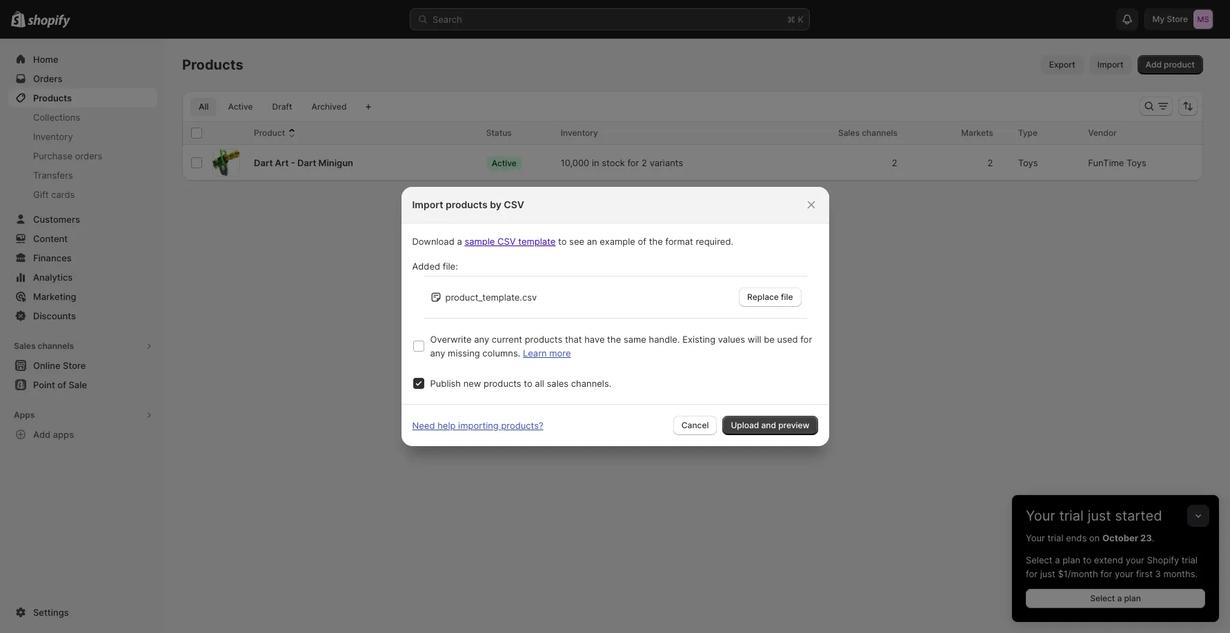 Task type: locate. For each thing, give the bounding box(es) containing it.
just
[[1088, 508, 1112, 525], [1041, 569, 1056, 580]]

0 vertical spatial any
[[474, 334, 490, 345]]

1 vertical spatial a
[[1056, 555, 1061, 566]]

1 horizontal spatial just
[[1088, 508, 1112, 525]]

for right used
[[801, 334, 813, 345]]

1 vertical spatial import
[[412, 199, 444, 211]]

import for import products by csv
[[412, 199, 444, 211]]

transfers link
[[8, 166, 157, 185]]

trial inside dropdown button
[[1060, 508, 1084, 525]]

apps
[[14, 410, 35, 420]]

add for add product
[[1146, 59, 1162, 70]]

0 horizontal spatial dart
[[254, 157, 273, 168]]

0 horizontal spatial import
[[412, 199, 444, 211]]

0 vertical spatial to
[[558, 236, 567, 247]]

to for select a plan to extend your shopify trial for just $1/month for your first 3 months.
[[1084, 555, 1092, 566]]

0 vertical spatial csv
[[504, 199, 525, 211]]

0 horizontal spatial add
[[33, 429, 51, 440]]

add left product
[[1146, 59, 1162, 70]]

a
[[457, 236, 462, 247], [1056, 555, 1061, 566], [1118, 594, 1123, 604]]

inventory link
[[8, 127, 157, 146]]

a inside import products by csv dialog
[[457, 236, 462, 247]]

products up learn more link
[[525, 334, 563, 345]]

for down extend
[[1101, 569, 1113, 580]]

import up the download
[[412, 199, 444, 211]]

any up missing
[[474, 334, 490, 345]]

columns.
[[483, 348, 521, 359]]

inventory up the 10,000
[[561, 128, 598, 138]]

products left by
[[446, 199, 488, 211]]

file
[[781, 292, 794, 302]]

0 horizontal spatial a
[[457, 236, 462, 247]]

search
[[433, 14, 462, 25]]

1 horizontal spatial sales
[[839, 128, 860, 138]]

your up the your trial ends on october 23 . at the bottom of page
[[1026, 508, 1056, 525]]

by
[[490, 199, 502, 211]]

1 vertical spatial select
[[1091, 594, 1116, 604]]

dart art - dart minigun link
[[254, 156, 353, 170]]

1 horizontal spatial a
[[1056, 555, 1061, 566]]

your
[[1126, 555, 1145, 566], [1115, 569, 1134, 580]]

your left first
[[1115, 569, 1134, 580]]

products right new
[[484, 378, 522, 389]]

settings link
[[8, 603, 157, 623]]

inventory inside 'button'
[[561, 128, 598, 138]]

your trial just started element
[[1013, 532, 1220, 623]]

plan down first
[[1125, 594, 1142, 604]]

1 horizontal spatial import
[[1098, 59, 1124, 70]]

template
[[519, 236, 556, 247]]

inventory
[[561, 128, 598, 138], [33, 131, 73, 142]]

1 horizontal spatial toys
[[1127, 157, 1147, 168]]

toys
[[1019, 157, 1039, 168], [1127, 157, 1147, 168]]

0 vertical spatial add
[[1146, 59, 1162, 70]]

1 vertical spatial sales
[[14, 341, 36, 351]]

cancel button
[[674, 416, 718, 436]]

all button
[[191, 97, 217, 117]]

active down status
[[492, 158, 517, 168]]

0 horizontal spatial the
[[608, 334, 621, 345]]

2 dart from the left
[[298, 157, 316, 168]]

0 vertical spatial a
[[457, 236, 462, 247]]

1 horizontal spatial the
[[649, 236, 663, 247]]

2 horizontal spatial to
[[1084, 555, 1092, 566]]

plan
[[1063, 555, 1081, 566], [1125, 594, 1142, 604]]

0 horizontal spatial inventory
[[33, 131, 73, 142]]

a left sample
[[457, 236, 462, 247]]

the right of
[[649, 236, 663, 247]]

0 vertical spatial sales channels
[[839, 128, 898, 138]]

values
[[718, 334, 746, 345]]

vendor button
[[1089, 126, 1131, 140]]

just up the on
[[1088, 508, 1112, 525]]

cards
[[51, 189, 75, 200]]

gift cards
[[33, 189, 75, 200]]

inventory up purchase
[[33, 131, 73, 142]]

0 vertical spatial the
[[649, 236, 663, 247]]

just left $1/month
[[1041, 569, 1056, 580]]

your for your trial just started
[[1026, 508, 1056, 525]]

1 horizontal spatial add
[[1146, 59, 1162, 70]]

your trial just started button
[[1013, 496, 1220, 525]]

the right have
[[608, 334, 621, 345]]

-
[[291, 157, 295, 168]]

0 horizontal spatial select
[[1026, 555, 1053, 566]]

upload and preview
[[731, 420, 810, 431]]

csv right sample
[[498, 236, 516, 247]]

1 horizontal spatial inventory
[[561, 128, 598, 138]]

to left all
[[524, 378, 533, 389]]

add inside button
[[33, 429, 51, 440]]

1 vertical spatial any
[[430, 348, 446, 359]]

import inside import products by csv dialog
[[412, 199, 444, 211]]

trial up "months." on the bottom of page
[[1182, 555, 1198, 566]]

your up first
[[1126, 555, 1145, 566]]

overwrite
[[430, 334, 472, 345]]

format
[[666, 236, 694, 247]]

csv
[[504, 199, 525, 211], [498, 236, 516, 247]]

just inside dropdown button
[[1088, 508, 1112, 525]]

active
[[228, 101, 253, 112], [492, 158, 517, 168]]

products up "all"
[[182, 57, 243, 73]]

dart right -
[[298, 157, 316, 168]]

1 horizontal spatial select
[[1091, 594, 1116, 604]]

file:
[[443, 261, 458, 272]]

any down overwrite
[[430, 348, 446, 359]]

0 horizontal spatial any
[[430, 348, 446, 359]]

1 vertical spatial channels
[[38, 341, 74, 351]]

collections
[[33, 112, 80, 123]]

handle.
[[649, 334, 680, 345]]

a down the select a plan to extend your shopify trial for just $1/month for your first 3 months.
[[1118, 594, 1123, 604]]

0 horizontal spatial toys
[[1019, 157, 1039, 168]]

0 vertical spatial products
[[446, 199, 488, 211]]

to
[[558, 236, 567, 247], [524, 378, 533, 389], [1084, 555, 1092, 566]]

csv for by
[[504, 199, 525, 211]]

1 your from the top
[[1026, 508, 1056, 525]]

add left 'apps'
[[33, 429, 51, 440]]

tab list
[[188, 97, 358, 117]]

toys down type
[[1019, 157, 1039, 168]]

to up $1/month
[[1084, 555, 1092, 566]]

dart art - dart minigun image
[[213, 150, 240, 176]]

apps
[[53, 429, 74, 440]]

0 vertical spatial select
[[1026, 555, 1053, 566]]

import products by csv dialog
[[0, 187, 1231, 447]]

the
[[649, 236, 663, 247], [608, 334, 621, 345]]

add apps
[[33, 429, 74, 440]]

import button
[[1090, 55, 1133, 75]]

1 vertical spatial trial
[[1048, 533, 1064, 544]]

sales
[[839, 128, 860, 138], [14, 341, 36, 351]]

help
[[438, 420, 456, 431]]

your inside dropdown button
[[1026, 508, 1056, 525]]

0 vertical spatial plan
[[1063, 555, 1081, 566]]

dart art - dart minigun
[[254, 157, 353, 168]]

products
[[182, 57, 243, 73], [33, 93, 72, 104]]

1 horizontal spatial dart
[[298, 157, 316, 168]]

0 horizontal spatial active
[[228, 101, 253, 112]]

2 your from the top
[[1026, 533, 1046, 544]]

1 vertical spatial active
[[492, 158, 517, 168]]

0 horizontal spatial channels
[[38, 341, 74, 351]]

see
[[570, 236, 585, 247]]

active right "all"
[[228, 101, 253, 112]]

for left $1/month
[[1026, 569, 1038, 580]]

1 vertical spatial sales channels
[[14, 341, 74, 351]]

0 vertical spatial import
[[1098, 59, 1124, 70]]

1 horizontal spatial plan
[[1125, 594, 1142, 604]]

select inside the select a plan to extend your shopify trial for just $1/month for your first 3 months.
[[1026, 555, 1053, 566]]

a up $1/month
[[1056, 555, 1061, 566]]

home link
[[8, 50, 157, 69]]

0 vertical spatial trial
[[1060, 508, 1084, 525]]

3
[[1156, 569, 1162, 580]]

inventory for inventory 'button'
[[561, 128, 598, 138]]

replace file button
[[739, 288, 802, 307]]

1 horizontal spatial channels
[[862, 128, 898, 138]]

product_template.csv
[[446, 292, 537, 303]]

1 vertical spatial just
[[1041, 569, 1056, 580]]

1 vertical spatial your
[[1026, 533, 1046, 544]]

products link
[[8, 88, 157, 108]]

dart left the art
[[254, 157, 273, 168]]

2 horizontal spatial a
[[1118, 594, 1123, 604]]

1 vertical spatial add
[[33, 429, 51, 440]]

required.
[[696, 236, 734, 247]]

2 vertical spatial a
[[1118, 594, 1123, 604]]

1 horizontal spatial active
[[492, 158, 517, 168]]

for inside overwrite any current products that have the same handle. existing values will be used for any missing columns.
[[801, 334, 813, 345]]

0 horizontal spatial sales
[[14, 341, 36, 351]]

import inside import button
[[1098, 59, 1124, 70]]

products up collections
[[33, 93, 72, 104]]

your
[[1026, 508, 1056, 525], [1026, 533, 1046, 544]]

learn more link
[[523, 348, 571, 359]]

trial
[[1060, 508, 1084, 525], [1048, 533, 1064, 544], [1182, 555, 1198, 566]]

started
[[1116, 508, 1163, 525]]

trial for ends
[[1048, 533, 1064, 544]]

inventory for inventory link
[[33, 131, 73, 142]]

select for select a plan
[[1091, 594, 1116, 604]]

sample
[[465, 236, 495, 247]]

0 horizontal spatial to
[[524, 378, 533, 389]]

a inside the select a plan to extend your shopify trial for just $1/month for your first 3 months.
[[1056, 555, 1061, 566]]

1 vertical spatial products
[[525, 334, 563, 345]]

0 horizontal spatial plan
[[1063, 555, 1081, 566]]

0 vertical spatial active
[[228, 101, 253, 112]]

trial up ends
[[1060, 508, 1084, 525]]

collections link
[[8, 108, 157, 127]]

1 vertical spatial csv
[[498, 236, 516, 247]]

0 vertical spatial your
[[1026, 508, 1056, 525]]

select down the select a plan to extend your shopify trial for just $1/month for your first 3 months.
[[1091, 594, 1116, 604]]

products
[[446, 199, 488, 211], [525, 334, 563, 345], [484, 378, 522, 389]]

to left see on the left of page
[[558, 236, 567, 247]]

active inside tab list
[[228, 101, 253, 112]]

funtime toys
[[1089, 157, 1147, 168]]

import
[[1098, 59, 1124, 70], [412, 199, 444, 211]]

more
[[550, 348, 571, 359]]

plan up $1/month
[[1063, 555, 1081, 566]]

0 horizontal spatial sales channels
[[14, 341, 74, 351]]

csv right by
[[504, 199, 525, 211]]

replace
[[748, 292, 779, 302]]

1 vertical spatial plan
[[1125, 594, 1142, 604]]

2 vertical spatial trial
[[1182, 555, 1198, 566]]

1 vertical spatial to
[[524, 378, 533, 389]]

2 vertical spatial to
[[1084, 555, 1092, 566]]

that
[[565, 334, 582, 345]]

toys right funtime at top right
[[1127, 157, 1147, 168]]

plan inside the select a plan to extend your shopify trial for just $1/month for your first 3 months.
[[1063, 555, 1081, 566]]

import right export
[[1098, 59, 1124, 70]]

apps button
[[8, 406, 157, 425]]

0 horizontal spatial just
[[1041, 569, 1056, 580]]

1 horizontal spatial to
[[558, 236, 567, 247]]

need help importing products? link
[[412, 420, 544, 431]]

1 vertical spatial products
[[33, 93, 72, 104]]

trial left ends
[[1048, 533, 1064, 544]]

1 vertical spatial the
[[608, 334, 621, 345]]

export button
[[1041, 55, 1084, 75]]

shopify image
[[28, 14, 71, 28]]

settings
[[33, 607, 69, 619]]

home
[[33, 54, 58, 65]]

funtime
[[1089, 157, 1125, 168]]

your left ends
[[1026, 533, 1046, 544]]

draft link
[[264, 97, 301, 117]]

0 vertical spatial products
[[182, 57, 243, 73]]

0 vertical spatial just
[[1088, 508, 1112, 525]]

to inside the select a plan to extend your shopify trial for just $1/month for your first 3 months.
[[1084, 555, 1092, 566]]

inventory button
[[561, 126, 612, 140]]

select down the your trial ends on october 23 . at the bottom of page
[[1026, 555, 1053, 566]]



Task type: describe. For each thing, give the bounding box(es) containing it.
ends
[[1067, 533, 1087, 544]]

for left 2 on the right
[[628, 157, 640, 168]]

23
[[1141, 533, 1153, 544]]

your trial just started
[[1026, 508, 1163, 525]]

discounts
[[33, 311, 76, 322]]

importing
[[458, 420, 499, 431]]

plan for select a plan
[[1125, 594, 1142, 604]]

draft
[[272, 101, 292, 112]]

0 horizontal spatial products
[[33, 93, 72, 104]]

same
[[624, 334, 647, 345]]

channels.
[[571, 378, 612, 389]]

just inside the select a plan to extend your shopify trial for just $1/month for your first 3 months.
[[1041, 569, 1056, 580]]

the inside overwrite any current products that have the same handle. existing values will be used for any missing columns.
[[608, 334, 621, 345]]

of
[[638, 236, 647, 247]]

and
[[762, 420, 777, 431]]

your trial ends on october 23 .
[[1026, 533, 1155, 544]]

missing
[[448, 348, 480, 359]]

sales inside button
[[14, 341, 36, 351]]

product
[[254, 128, 285, 138]]

stock
[[602, 157, 625, 168]]

will
[[748, 334, 762, 345]]

export
[[1050, 59, 1076, 70]]

sales channels inside button
[[14, 341, 74, 351]]

products inside overwrite any current products that have the same handle. existing values will be used for any missing columns.
[[525, 334, 563, 345]]

new
[[464, 378, 481, 389]]

purchase orders
[[33, 150, 102, 162]]

download a sample csv template to see an example of the format required.
[[412, 236, 734, 247]]

k
[[798, 14, 804, 25]]

csv for sample
[[498, 236, 516, 247]]

0 vertical spatial sales
[[839, 128, 860, 138]]

shopify
[[1148, 555, 1180, 566]]

have
[[585, 334, 605, 345]]

markets
[[962, 128, 994, 138]]

1 vertical spatial your
[[1115, 569, 1134, 580]]

type button
[[1019, 126, 1052, 140]]

sample csv template link
[[465, 236, 556, 247]]

trial for just
[[1060, 508, 1084, 525]]

2 toys from the left
[[1127, 157, 1147, 168]]

type
[[1019, 128, 1038, 138]]

channels inside button
[[38, 341, 74, 351]]

1 horizontal spatial products
[[182, 57, 243, 73]]

october
[[1103, 533, 1139, 544]]

discounts link
[[8, 306, 157, 326]]

an
[[587, 236, 598, 247]]

cancel
[[682, 420, 709, 431]]

example
[[600, 236, 636, 247]]

trial inside the select a plan to extend your shopify trial for just $1/month for your first 3 months.
[[1182, 555, 1198, 566]]

0 vertical spatial channels
[[862, 128, 898, 138]]

current
[[492, 334, 523, 345]]

products?
[[501, 420, 544, 431]]

1 horizontal spatial sales channels
[[839, 128, 898, 138]]

status
[[486, 128, 512, 138]]

transfers
[[33, 170, 73, 181]]

.
[[1153, 533, 1155, 544]]

purchase
[[33, 150, 73, 162]]

art
[[275, 157, 289, 168]]

your for your trial ends on october 23 .
[[1026, 533, 1046, 544]]

1 horizontal spatial any
[[474, 334, 490, 345]]

extend
[[1095, 555, 1124, 566]]

select a plan
[[1091, 594, 1142, 604]]

plan for select a plan to extend your shopify trial for just $1/month for your first 3 months.
[[1063, 555, 1081, 566]]

add product
[[1146, 59, 1196, 70]]

all
[[199, 101, 209, 112]]

learn more
[[523, 348, 571, 359]]

preview
[[779, 420, 810, 431]]

select for select a plan to extend your shopify trial for just $1/month for your first 3 months.
[[1026, 555, 1053, 566]]

in
[[592, 157, 600, 168]]

gift
[[33, 189, 49, 200]]

import for import
[[1098, 59, 1124, 70]]

import products by csv
[[412, 199, 525, 211]]

sales channels button
[[8, 337, 157, 356]]

download
[[412, 236, 455, 247]]

minigun
[[319, 157, 353, 168]]

all
[[535, 378, 545, 389]]

active link
[[220, 97, 261, 117]]

first
[[1137, 569, 1153, 580]]

1 dart from the left
[[254, 157, 273, 168]]

upload and preview button
[[723, 416, 818, 436]]

tab list containing all
[[188, 97, 358, 117]]

⌘
[[788, 14, 796, 25]]

months.
[[1164, 569, 1198, 580]]

a inside select a plan link
[[1118, 594, 1123, 604]]

to for publish new products to all sales channels.
[[524, 378, 533, 389]]

a for csv
[[457, 236, 462, 247]]

⌘ k
[[788, 14, 804, 25]]

publish
[[430, 378, 461, 389]]

$1/month
[[1059, 569, 1099, 580]]

10,000 in stock for 2 variants
[[561, 157, 684, 168]]

on
[[1090, 533, 1101, 544]]

archived
[[312, 101, 347, 112]]

0 vertical spatial your
[[1126, 555, 1145, 566]]

10,000
[[561, 157, 590, 168]]

vendor
[[1089, 128, 1117, 138]]

variants
[[650, 157, 684, 168]]

need
[[412, 420, 435, 431]]

product button
[[254, 126, 299, 140]]

a for to
[[1056, 555, 1061, 566]]

added file:
[[412, 261, 458, 272]]

select a plan to extend your shopify trial for just $1/month for your first 3 months.
[[1026, 555, 1198, 580]]

1 toys from the left
[[1019, 157, 1039, 168]]

purchase orders link
[[8, 146, 157, 166]]

learn
[[523, 348, 547, 359]]

select a plan link
[[1026, 590, 1206, 609]]

overwrite any current products that have the same handle. existing values will be used for any missing columns.
[[430, 334, 813, 359]]

product
[[1165, 59, 1196, 70]]

add for add apps
[[33, 429, 51, 440]]

2 vertical spatial products
[[484, 378, 522, 389]]



Task type: vqa. For each thing, say whether or not it's contained in the screenshot.
Content
no



